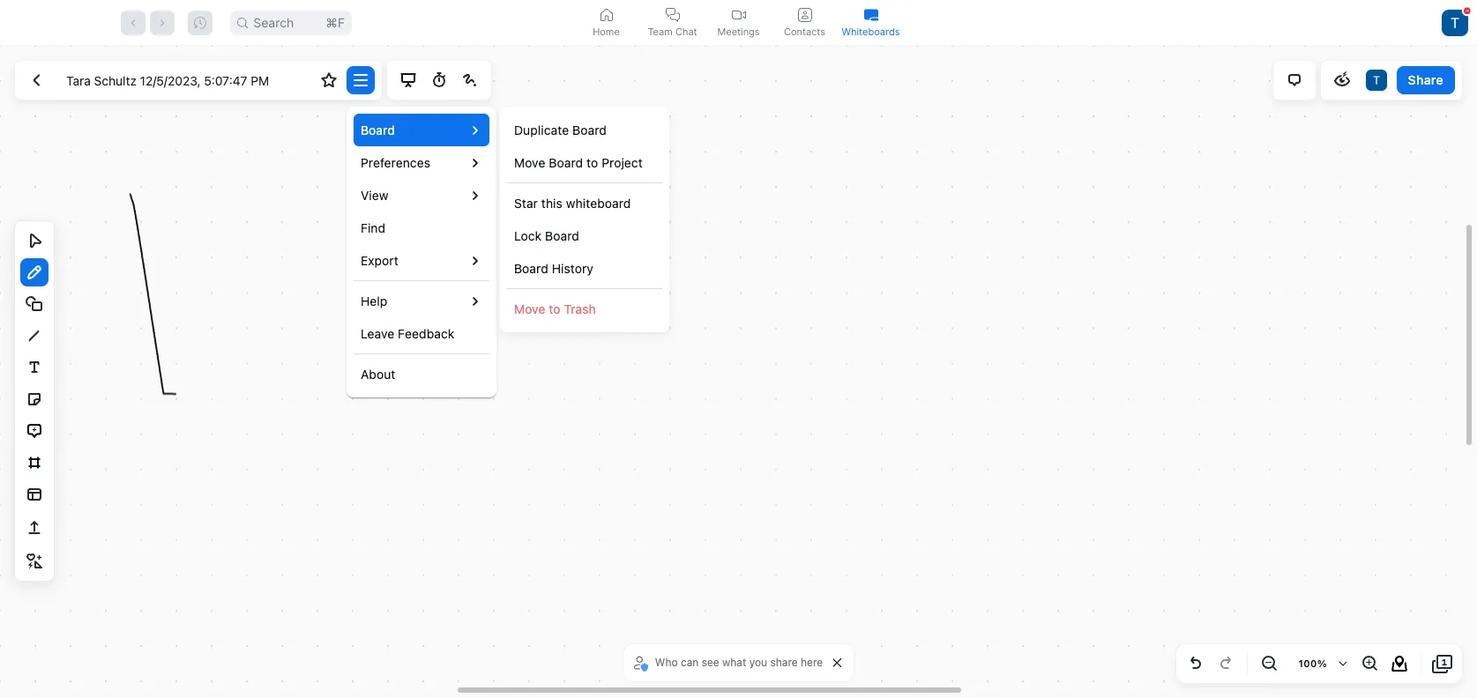 Task type: vqa. For each thing, say whether or not it's contained in the screenshot.
THE WHITEBOARDS
yes



Task type: describe. For each thing, give the bounding box(es) containing it.
tab list containing home
[[573, 0, 904, 45]]

⌘f
[[326, 15, 345, 30]]

video on image
[[732, 7, 746, 22]]

contacts button
[[772, 0, 838, 45]]

video on image
[[732, 7, 746, 22]]

team chat button
[[640, 0, 706, 45]]

contacts
[[784, 25, 826, 37]]

search
[[253, 15, 294, 30]]

whiteboard small image
[[864, 7, 878, 22]]



Task type: locate. For each thing, give the bounding box(es) containing it.
home small image
[[599, 7, 614, 22], [599, 7, 614, 22]]

whiteboard small image
[[864, 7, 878, 22]]

whiteboards
[[842, 25, 900, 37]]

chat
[[676, 25, 698, 37]]

home
[[593, 25, 620, 37]]

team chat image
[[666, 7, 680, 22], [666, 7, 680, 22]]

do not disturb image
[[1464, 7, 1471, 14], [1464, 7, 1471, 14]]

avatar image
[[1443, 9, 1469, 36]]

team
[[648, 25, 673, 37]]

tab list
[[573, 0, 904, 45]]

meetings
[[718, 25, 760, 37]]

team chat
[[648, 25, 698, 37]]

meetings button
[[706, 0, 772, 45]]

profile contact image
[[798, 7, 812, 22], [798, 7, 812, 22]]

home button
[[573, 0, 640, 45]]

whiteboards button
[[838, 0, 904, 45]]

magnifier image
[[238, 17, 248, 28], [238, 17, 248, 28]]



